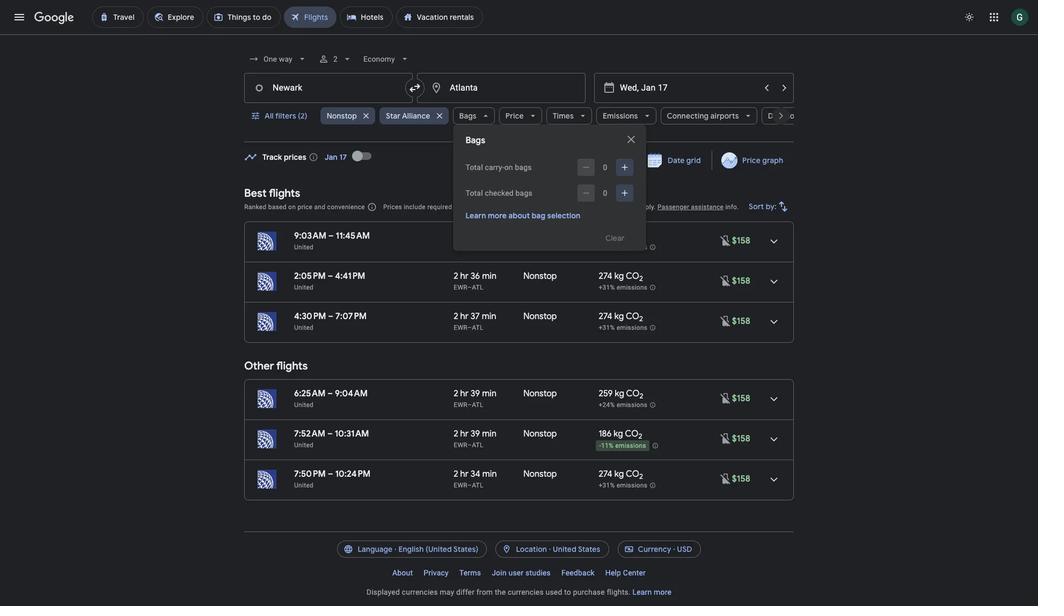 Task type: vqa. For each thing, say whether or not it's contained in the screenshot.
CO associated with 9:04 AM
yes



Task type: describe. For each thing, give the bounding box(es) containing it.
7:52 am
[[294, 429, 325, 440]]

2 inside '259 kg co 2'
[[640, 392, 644, 401]]

2 hr 39 min ewr – atl for 9:04 am
[[454, 389, 497, 409]]

on for carry-
[[504, 163, 513, 172]]

+31% emissions for 2 hr 42 min
[[599, 244, 648, 251]]

2 hr 34 min ewr – atl
[[454, 469, 497, 490]]

assistance
[[691, 203, 724, 211]]

main menu image
[[13, 11, 26, 24]]

– inside 2:05 pm – 4:41 pm united
[[328, 271, 333, 282]]

Departure time: 9:03 AM. text field
[[294, 231, 326, 242]]

36
[[471, 271, 480, 282]]

0 vertical spatial may
[[624, 203, 636, 211]]

17
[[340, 152, 347, 162]]

duration button
[[762, 103, 817, 129]]

leaves newark liberty international airport at 4:30 pm on wednesday, january 17 and arrives at hartsfield-jackson atlanta international airport at 7:07 pm on wednesday, january 17. element
[[294, 311, 367, 322]]

selection
[[547, 211, 581, 221]]

nonstop for 7:07 pm
[[524, 311, 557, 322]]

7:52 am – 10:31 am united
[[294, 429, 369, 449]]

274 kg co 2 for 274
[[599, 311, 643, 324]]

9:04 am
[[335, 389, 368, 399]]

next image
[[768, 103, 794, 129]]

carry-
[[485, 163, 504, 172]]

158 US dollars text field
[[732, 434, 751, 445]]

checked
[[485, 189, 514, 198]]

prices
[[284, 152, 306, 162]]

price for price
[[506, 111, 524, 121]]

help center
[[605, 569, 646, 578]]

flights for other flights
[[276, 360, 308, 373]]

4:30 pm – 7:07 pm united
[[294, 311, 367, 332]]

+31% emissions for 2 hr 37 min
[[599, 324, 648, 332]]

1 horizontal spatial bag
[[596, 203, 607, 211]]

price graph button
[[714, 151, 792, 170]]

star alliance button
[[380, 103, 449, 129]]

about link
[[387, 565, 418, 582]]

nonstop flight. element for 7:07 pm
[[524, 311, 557, 324]]

+31% for 2 hr 34 min
[[599, 482, 615, 490]]

atl for 10:31 am
[[472, 442, 484, 449]]

158 us dollars text field for 274
[[732, 276, 751, 287]]

– inside 2 hr 42 min ewr – atl
[[468, 244, 472, 251]]

11%
[[601, 442, 614, 450]]

based
[[268, 203, 287, 211]]

10:31 am
[[335, 429, 369, 440]]

min for 4:41 pm
[[482, 271, 497, 282]]

2 hr 39 min ewr – atl for 10:31 am
[[454, 429, 497, 449]]

ewr for 7:07 pm
[[454, 324, 468, 332]]

united for 6:25 am
[[294, 402, 314, 409]]

sort
[[749, 202, 764, 212]]

Departure time: 2:05 PM. text field
[[294, 271, 326, 282]]

kg for 4:41 pm
[[615, 271, 624, 282]]

change appearance image
[[957, 4, 982, 30]]

ewr for 4:41 pm
[[454, 284, 468, 292]]

2:05 pm
[[294, 271, 326, 282]]

hr for 7:07 pm
[[460, 311, 469, 322]]

this price for this flight doesn't include overhead bin access. if you need a carry-on bag, use the bags filter to update prices. image for 2 hr 34 min
[[719, 473, 732, 486]]

2 inside 2 hr 37 min ewr – atl
[[454, 311, 458, 322]]

connecting
[[667, 111, 709, 121]]

star alliance
[[386, 111, 430, 121]]

nonstop for 10:24 pm
[[524, 469, 557, 480]]

Arrival time: 7:07 PM. text field
[[336, 311, 367, 322]]

259 kg co 2
[[599, 389, 644, 401]]

join user studies
[[492, 569, 551, 578]]

learn inside search box
[[466, 211, 486, 221]]

39 for 9:04 am
[[471, 389, 480, 399]]

158 us dollars text field for 2 hr 42 min
[[732, 236, 751, 246]]

2 fees from the left
[[609, 203, 622, 211]]

0 vertical spatial more
[[488, 211, 507, 221]]

about
[[509, 211, 530, 221]]

kg for 10:31 am
[[614, 429, 623, 440]]

passenger
[[658, 203, 689, 211]]

studies
[[526, 569, 551, 578]]

usd
[[677, 545, 692, 555]]

nonstop for 4:41 pm
[[524, 271, 557, 282]]

main content containing best flights
[[244, 143, 794, 509]]

by:
[[766, 202, 777, 212]]

learn more about bag selection
[[466, 211, 581, 221]]

best
[[244, 187, 267, 200]]

6:25 am – 9:04 am united
[[294, 389, 368, 409]]

2 inside 186 kg co 2
[[639, 432, 642, 441]]

language
[[358, 545, 393, 555]]

to
[[564, 588, 571, 597]]

jan
[[325, 152, 338, 162]]

date grid button
[[640, 151, 710, 170]]

2 inside 2 hr 36 min ewr – atl
[[454, 271, 458, 282]]

-
[[599, 442, 601, 450]]

2 and from the left
[[583, 203, 594, 211]]

emissions for 2 hr 39 min
[[617, 402, 648, 409]]

1 and from the left
[[314, 203, 326, 211]]

1 this price for this flight doesn't include overhead bin access. if you need a carry-on bag, use the bags filter to update prices. image from the top
[[719, 234, 732, 247]]

kg for 7:07 pm
[[615, 311, 624, 322]]

186
[[599, 429, 612, 440]]

(2)
[[298, 111, 307, 121]]

united for 7:50 pm
[[294, 482, 314, 490]]

flight details. leaves newark liberty international airport at 6:25 am on wednesday, january 17 and arrives at hartsfield-jackson atlanta international airport at 9:04 am on wednesday, january 17. image
[[761, 387, 787, 412]]

Departure time: 4:30 PM. text field
[[294, 311, 326, 322]]

$158 for 9:04 am
[[732, 394, 751, 404]]

1 vertical spatial may
[[440, 588, 454, 597]]

learn more about tracked prices image
[[309, 152, 318, 162]]

total carry-on bags
[[466, 163, 532, 172]]

atl for 11:45 am
[[472, 244, 484, 251]]

Departure time: 7:50 PM. text field
[[294, 469, 326, 480]]

nonstop flight. element for 9:04 am
[[524, 389, 557, 401]]

– inside 6:25 am – 9:04 am united
[[328, 389, 333, 399]]

required
[[427, 203, 452, 211]]

connecting airports button
[[661, 103, 757, 129]]

2 hr 36 min ewr – atl
[[454, 271, 497, 292]]

2 inside popup button
[[333, 55, 338, 63]]

Arrival time: 11:45 AM. text field
[[336, 231, 370, 242]]

privacy
[[424, 569, 449, 578]]

leaves newark liberty international airport at 2:05 pm on wednesday, january 17 and arrives at hartsfield-jackson atlanta international airport at 4:41 pm on wednesday, january 17. element
[[294, 271, 365, 282]]

sort by:
[[749, 202, 777, 212]]

all filters (2)
[[265, 111, 307, 121]]

co for 10:24 pm
[[626, 469, 639, 480]]

$158 for 11:45 am
[[732, 236, 751, 246]]

united states
[[553, 545, 600, 555]]

price button
[[499, 103, 542, 129]]

2 button
[[314, 46, 357, 72]]

graph
[[762, 156, 783, 165]]

flight details. leaves newark liberty international airport at 7:50 pm on wednesday, january 17 and arrives at hartsfield-jackson atlanta international airport at 10:24 pm on wednesday, january 17. image
[[761, 467, 787, 493]]

total checked bags
[[466, 189, 532, 198]]

Departure time: 7:52 AM. text field
[[294, 429, 325, 440]]

total for total checked bags
[[466, 189, 483, 198]]

11:45 am
[[336, 231, 370, 242]]

Arrival time: 10:24 PM. text field
[[335, 469, 371, 480]]

flight details. leaves newark liberty international airport at 9:03 am on wednesday, january 17 and arrives at hartsfield-jackson atlanta international airport at 11:45 am on wednesday, january 17. image
[[761, 229, 787, 254]]

feedback
[[561, 569, 595, 578]]

nonstop for 10:31 am
[[524, 429, 557, 440]]

min for 10:24 pm
[[482, 469, 497, 480]]

7:50 pm – 10:24 pm united
[[294, 469, 371, 490]]

hr for 11:45 am
[[460, 231, 469, 242]]

0 for total checked bags
[[603, 189, 607, 198]]

– inside 2 hr 37 min ewr – atl
[[468, 324, 472, 332]]

$158 for 4:41 pm
[[732, 276, 751, 287]]

privacy link
[[418, 565, 454, 582]]

nonstop flight. element for 10:24 pm
[[524, 469, 557, 482]]

total duration 2 hr 34 min. element
[[454, 469, 524, 482]]

2:05 pm – 4:41 pm united
[[294, 271, 365, 292]]

co for 9:04 am
[[626, 389, 640, 399]]

help center link
[[600, 565, 651, 582]]

1 274 kg co 2 from the top
[[599, 271, 643, 284]]

displayed currencies may differ from the currencies used to purchase flights. learn more
[[367, 588, 672, 597]]

price graph
[[742, 156, 783, 165]]

6:25 am
[[294, 389, 326, 399]]

co for 4:41 pm
[[626, 271, 639, 282]]

taxes
[[454, 203, 470, 211]]

hr for 10:31 am
[[460, 429, 469, 440]]

english
[[399, 545, 424, 555]]

leaves newark liberty international airport at 7:50 pm on wednesday, january 17 and arrives at hartsfield-jackson atlanta international airport at 10:24 pm on wednesday, january 17. element
[[294, 469, 371, 480]]

+31% for 2 hr 37 min
[[599, 324, 615, 332]]

flight details. leaves newark liberty international airport at 2:05 pm on wednesday, january 17 and arrives at hartsfield-jackson atlanta international airport at 4:41 pm on wednesday, january 17. image
[[761, 269, 787, 295]]

bags inside popup button
[[459, 111, 477, 121]]

total duration 2 hr 37 min. element
[[454, 311, 524, 324]]

(united
[[426, 545, 452, 555]]

adults.
[[508, 203, 529, 211]]

– inside 7:52 am – 10:31 am united
[[327, 429, 333, 440]]

leaves newark liberty international airport at 7:52 am on wednesday, january 17 and arrives at hartsfield-jackson atlanta international airport at 10:31 am on wednesday, january 17. element
[[294, 429, 369, 440]]



Task type: locate. For each thing, give the bounding box(es) containing it.
currencies down privacy
[[402, 588, 438, 597]]

274 kg co 2
[[599, 271, 643, 284], [599, 311, 643, 324], [599, 469, 643, 482]]

3 this price for this flight doesn't include overhead bin access. if you need a carry-on bag, use the bags filter to update prices. image from the top
[[719, 473, 732, 486]]

bags right alliance
[[459, 111, 477, 121]]

bag right the about
[[532, 211, 546, 221]]

total left carry-
[[466, 163, 483, 172]]

2 0 from the top
[[603, 189, 607, 198]]

states
[[578, 545, 600, 555]]

for
[[492, 203, 501, 211]]

min for 11:45 am
[[482, 231, 497, 242]]

track
[[263, 152, 282, 162]]

total duration 2 hr 39 min. element
[[454, 389, 524, 401], [454, 429, 524, 441]]

on for based
[[288, 203, 296, 211]]

1 +31% emissions from the top
[[599, 244, 648, 251]]

None text field
[[417, 73, 586, 103]]

convenience
[[327, 203, 365, 211]]

join
[[492, 569, 507, 578]]

1 158 us dollars text field from the top
[[732, 236, 751, 246]]

emissions button
[[596, 103, 656, 129]]

1 horizontal spatial learn
[[633, 588, 652, 597]]

1 vertical spatial bags
[[466, 135, 485, 146]]

1 2 hr 39 min ewr – atl from the top
[[454, 389, 497, 409]]

2 +31% emissions from the top
[[599, 284, 648, 292]]

1 ewr from the top
[[454, 244, 468, 251]]

1 horizontal spatial and
[[583, 203, 594, 211]]

atl
[[472, 244, 484, 251], [472, 284, 484, 292], [472, 324, 484, 332], [472, 402, 484, 409], [472, 442, 484, 449], [472, 482, 484, 490]]

ewr inside the 2 hr 34 min ewr – atl
[[454, 482, 468, 490]]

ranked based on price and convenience
[[244, 203, 365, 211]]

english (united states)
[[399, 545, 479, 555]]

274 kg co 2 for 259
[[599, 469, 643, 482]]

this price for this flight doesn't include overhead bin access. if you need a carry-on bag, use the bags filter to update prices. image up $158 text field
[[719, 275, 732, 287]]

flights right other
[[276, 360, 308, 373]]

min for 9:04 am
[[482, 389, 497, 399]]

158 us dollars text field for 259
[[732, 394, 751, 404]]

None text field
[[244, 73, 413, 103]]

united down departure time: 6:25 am. text field
[[294, 402, 314, 409]]

1 nonstop flight. element from the top
[[524, 271, 557, 283]]

price right bags popup button
[[506, 111, 524, 121]]

7:07 pm
[[336, 311, 367, 322]]

emissions for 2 hr 37 min
[[617, 324, 648, 332]]

swap origin and destination. image
[[409, 82, 421, 94]]

ewr for 10:31 am
[[454, 442, 468, 449]]

3 this price for this flight doesn't include overhead bin access. if you need a carry-on bag, use the bags filter to update prices. image from the top
[[719, 432, 732, 445]]

main content
[[244, 143, 794, 509]]

4 ewr from the top
[[454, 402, 468, 409]]

ranked
[[244, 203, 267, 211]]

min inside the 2 hr 34 min ewr – atl
[[482, 469, 497, 480]]

price inside button
[[742, 156, 761, 165]]

2 inside 2 hr 42 min ewr – atl
[[454, 231, 458, 242]]

2 2 hr 39 min ewr – atl from the top
[[454, 429, 497, 449]]

5 ewr from the top
[[454, 442, 468, 449]]

6 atl from the top
[[472, 482, 484, 490]]

user
[[509, 569, 524, 578]]

1 vertical spatial total duration 2 hr 39 min. element
[[454, 429, 524, 441]]

displayed
[[367, 588, 400, 597]]

0 horizontal spatial may
[[440, 588, 454, 597]]

price inside popup button
[[506, 111, 524, 121]]

united inside '4:30 pm – 7:07 pm united'
[[294, 324, 314, 332]]

united
[[294, 244, 314, 251], [294, 284, 314, 292], [294, 324, 314, 332], [294, 402, 314, 409], [294, 442, 314, 449], [294, 482, 314, 490], [553, 545, 577, 555]]

flights up based
[[269, 187, 300, 200]]

1 horizontal spatial on
[[504, 163, 513, 172]]

emissions for 2 hr 34 min
[[617, 482, 648, 490]]

alliance
[[402, 111, 430, 121]]

united inside 7:50 pm – 10:24 pm united
[[294, 482, 314, 490]]

min for 7:07 pm
[[482, 311, 496, 322]]

1 vertical spatial 2 hr 39 min ewr – atl
[[454, 429, 497, 449]]

united for 2:05 pm
[[294, 284, 314, 292]]

this price for this flight doesn't include overhead bin access. if you need a carry-on bag, use the bags filter to update prices. image down 158 us dollars text box
[[719, 473, 732, 486]]

1 0 from the top
[[603, 163, 607, 172]]

0 vertical spatial total duration 2 hr 39 min. element
[[454, 389, 524, 401]]

1 vertical spatial flights
[[276, 360, 308, 373]]

on up checked
[[504, 163, 513, 172]]

3 ewr from the top
[[454, 324, 468, 332]]

1 horizontal spatial more
[[654, 588, 672, 597]]

this price for this flight doesn't include overhead bin access. if you need a carry-on bag, use the bags filter to update prices. image for 274
[[719, 315, 732, 328]]

total up +
[[466, 189, 483, 198]]

united inside the 9:03 am – 11:45 am united
[[294, 244, 314, 251]]

$158 for 10:24 pm
[[732, 474, 751, 485]]

this price for this flight doesn't include overhead bin access. if you need a carry-on bag, use the bags filter to update prices. image up 158 us dollars text box
[[719, 392, 732, 405]]

2 +31% from the top
[[599, 284, 615, 292]]

158 us dollars text field for 2 hr 34 min
[[732, 474, 751, 485]]

0 vertical spatial 274 kg co 2
[[599, 271, 643, 284]]

prices include required taxes + fees for 2 adults. optional charges and bag fees may apply. passenger assistance
[[383, 203, 724, 211]]

1 158 us dollars text field from the top
[[732, 276, 751, 287]]

min inside 2 hr 36 min ewr – atl
[[482, 271, 497, 282]]

atl for 7:07 pm
[[472, 324, 484, 332]]

fees up 274 kg co
[[609, 203, 622, 211]]

flight details. leaves newark liberty international airport at 4:30 pm on wednesday, january 17 and arrives at hartsfield-jackson atlanta international airport at 7:07 pm on wednesday, january 17. image
[[761, 309, 787, 335]]

1 vertical spatial bags
[[516, 189, 532, 198]]

this price for this flight doesn't include overhead bin access. if you need a carry-on bag, use the bags filter to update prices. image
[[719, 275, 732, 287], [719, 392, 732, 405], [719, 473, 732, 486]]

nonstop
[[327, 111, 357, 121], [524, 271, 557, 282], [524, 311, 557, 322], [524, 389, 557, 399], [524, 429, 557, 440], [524, 469, 557, 480]]

158 US dollars text field
[[732, 236, 751, 246], [732, 474, 751, 485]]

co for 7:07 pm
[[626, 311, 639, 322]]

Departure time: 6:25 AM. text field
[[294, 389, 326, 399]]

– inside the 9:03 am – 11:45 am united
[[328, 231, 334, 242]]

atl inside 2 hr 42 min ewr – atl
[[472, 244, 484, 251]]

5 atl from the top
[[472, 442, 484, 449]]

atl inside 2 hr 37 min ewr – atl
[[472, 324, 484, 332]]

1 currencies from the left
[[402, 588, 438, 597]]

bags
[[515, 163, 532, 172], [516, 189, 532, 198]]

ewr for 11:45 am
[[454, 244, 468, 251]]

2 274 from the top
[[599, 271, 613, 282]]

2 hr 39 min ewr – atl
[[454, 389, 497, 409], [454, 429, 497, 449]]

3 atl from the top
[[472, 324, 484, 332]]

co inside 186 kg co 2
[[625, 429, 639, 440]]

9:03 am – 11:45 am united
[[294, 231, 370, 251]]

1 vertical spatial total
[[466, 189, 483, 198]]

274 for 2 hr 36 min
[[599, 271, 613, 282]]

1 vertical spatial this price for this flight doesn't include overhead bin access. if you need a carry-on bag, use the bags filter to update prices. image
[[719, 392, 732, 405]]

6 $158 from the top
[[732, 474, 751, 485]]

4 $158 from the top
[[732, 394, 751, 404]]

this price for this flight doesn't include overhead bin access. if you need a carry-on bag, use the bags filter to update prices. image left flight details. leaves newark liberty international airport at 7:52 am on wednesday, january 17 and arrives at hartsfield-jackson atlanta international airport at 10:31 am on wednesday, january 17. icon
[[719, 432, 732, 445]]

leaves newark liberty international airport at 9:03 am on wednesday, january 17 and arrives at hartsfield-jackson atlanta international airport at 11:45 am on wednesday, january 17. element
[[294, 231, 370, 242]]

Departure text field
[[620, 74, 757, 103]]

flights.
[[607, 588, 631, 597]]

min inside 2 hr 37 min ewr – atl
[[482, 311, 496, 322]]

– inside 7:50 pm – 10:24 pm united
[[328, 469, 333, 480]]

0 horizontal spatial fees
[[478, 203, 490, 211]]

1 $158 from the top
[[732, 236, 751, 246]]

1 vertical spatial on
[[288, 203, 296, 211]]

this price for this flight doesn't include overhead bin access. if you need a carry-on bag, use the bags filter to update prices. image left the flight details. leaves newark liberty international airport at 4:30 pm on wednesday, january 17 and arrives at hartsfield-jackson atlanta international airport at 7:07 pm on wednesday, january 17. icon
[[719, 315, 732, 328]]

may left the apply.
[[624, 203, 636, 211]]

bags up adults.
[[516, 189, 532, 198]]

2 158 us dollars text field from the top
[[732, 394, 751, 404]]

loading results progress bar
[[0, 34, 1038, 37]]

$158
[[732, 236, 751, 246], [732, 276, 751, 287], [732, 316, 751, 327], [732, 394, 751, 404], [732, 434, 751, 445], [732, 474, 751, 485]]

4 274 from the top
[[599, 469, 613, 480]]

2 $158 from the top
[[732, 276, 751, 287]]

min inside 2 hr 42 min ewr – atl
[[482, 231, 497, 242]]

hr inside 2 hr 36 min ewr – atl
[[460, 271, 469, 282]]

learn
[[466, 211, 486, 221], [633, 588, 652, 597]]

1 vertical spatial more
[[654, 588, 672, 597]]

2 vertical spatial this price for this flight doesn't include overhead bin access. if you need a carry-on bag, use the bags filter to update prices. image
[[719, 473, 732, 486]]

1 vertical spatial 274 kg co 2
[[599, 311, 643, 324]]

1 horizontal spatial may
[[624, 203, 636, 211]]

learn more link
[[633, 588, 672, 597]]

1 hr from the top
[[460, 231, 469, 242]]

atl for 10:24 pm
[[472, 482, 484, 490]]

158 us dollars text field left flight details. leaves newark liberty international airport at 6:25 am on wednesday, january 17 and arrives at hartsfield-jackson atlanta international airport at 9:04 am on wednesday, january 17. image
[[732, 394, 751, 404]]

united down "departure time: 9:03 am." text box
[[294, 244, 314, 251]]

hr inside 2 hr 37 min ewr – atl
[[460, 311, 469, 322]]

connecting airports
[[667, 111, 739, 121]]

learn up "42"
[[466, 211, 486, 221]]

2 hr from the top
[[460, 271, 469, 282]]

1 vertical spatial learn
[[633, 588, 652, 597]]

186 kg co 2
[[599, 429, 642, 441]]

help
[[605, 569, 621, 578]]

hr
[[460, 231, 469, 242], [460, 271, 469, 282], [460, 311, 469, 322], [460, 389, 469, 399], [460, 429, 469, 440], [460, 469, 469, 480]]

nonstop for 9:04 am
[[524, 389, 557, 399]]

this price for this flight doesn't include overhead bin access. if you need a carry-on bag, use the bags filter to update prices. image for 2 hr 36 min
[[719, 275, 732, 287]]

currencies down the join user studies
[[508, 588, 544, 597]]

united for 4:30 pm
[[294, 324, 314, 332]]

1 fees from the left
[[478, 203, 490, 211]]

ewr for 9:04 am
[[454, 402, 468, 409]]

2 39 from the top
[[471, 429, 480, 440]]

6 hr from the top
[[460, 469, 469, 480]]

$158 left the flight details. leaves newark liberty international airport at 4:30 pm on wednesday, january 17 and arrives at hartsfield-jackson atlanta international airport at 7:07 pm on wednesday, january 17. icon
[[732, 316, 751, 327]]

3 nonstop flight. element from the top
[[524, 389, 557, 401]]

1 274 from the top
[[599, 231, 613, 242]]

3 274 kg co 2 from the top
[[599, 469, 643, 482]]

atl inside 2 hr 36 min ewr – atl
[[472, 284, 484, 292]]

terms link
[[454, 565, 486, 582]]

$158 left flight details. leaves newark liberty international airport at 6:25 am on wednesday, january 17 and arrives at hartsfield-jackson atlanta international airport at 9:04 am on wednesday, january 17. image
[[732, 394, 751, 404]]

nonstop button
[[320, 103, 375, 129]]

0 vertical spatial bags
[[515, 163, 532, 172]]

259
[[599, 389, 613, 399]]

bags right carry-
[[515, 163, 532, 172]]

0 vertical spatial on
[[504, 163, 513, 172]]

currency
[[638, 545, 671, 555]]

1 vertical spatial 158 us dollars text field
[[732, 394, 751, 404]]

0 vertical spatial this price for this flight doesn't include overhead bin access. if you need a carry-on bag, use the bags filter to update prices. image
[[719, 275, 732, 287]]

kg for 9:04 am
[[615, 389, 624, 399]]

4 atl from the top
[[472, 402, 484, 409]]

2 total duration 2 hr 39 min. element from the top
[[454, 429, 524, 441]]

+
[[472, 203, 476, 211]]

co inside '259 kg co 2'
[[626, 389, 640, 399]]

optional
[[530, 203, 556, 211]]

158 us dollars text field left the flight details. leaves newark liberty international airport at 2:05 pm on wednesday, january 17 and arrives at hartsfield-jackson atlanta international airport at 4:41 pm on wednesday, january 17. image
[[732, 276, 751, 287]]

2 158 us dollars text field from the top
[[732, 474, 751, 485]]

total duration 2 hr 39 min. element for 259
[[454, 389, 524, 401]]

3 +31% emissions from the top
[[599, 324, 648, 332]]

flights
[[269, 187, 300, 200], [276, 360, 308, 373]]

bag right charges
[[596, 203, 607, 211]]

2 nonstop flight. element from the top
[[524, 311, 557, 324]]

apply.
[[638, 203, 656, 211]]

– inside 2 hr 36 min ewr – atl
[[468, 284, 472, 292]]

-11% emissions
[[599, 442, 646, 450]]

– inside the 2 hr 34 min ewr – atl
[[468, 482, 472, 490]]

Arrival time: 4:41 PM. text field
[[335, 271, 365, 282]]

find the best price region
[[244, 143, 794, 179]]

0 horizontal spatial on
[[288, 203, 296, 211]]

+31% emissions for 2 hr 34 min
[[599, 482, 648, 490]]

united down the departure time: 2:05 pm. "text field"
[[294, 284, 314, 292]]

filters
[[275, 111, 296, 121]]

learn more about bag selection link
[[466, 211, 581, 221]]

$158 left flight details. leaves newark liberty international airport at 7:52 am on wednesday, january 17 and arrives at hartsfield-jackson atlanta international airport at 10:31 am on wednesday, january 17. icon
[[732, 434, 751, 445]]

from
[[477, 588, 493, 597]]

other flights
[[244, 360, 308, 373]]

3 $158 from the top
[[732, 316, 751, 327]]

158 us dollars text field left flight details. leaves newark liberty international airport at 9:03 am on wednesday, january 17 and arrives at hartsfield-jackson atlanta international airport at 11:45 am on wednesday, january 17. image
[[732, 236, 751, 246]]

0 vertical spatial 158 us dollars text field
[[732, 276, 751, 287]]

0 horizontal spatial more
[[488, 211, 507, 221]]

center
[[623, 569, 646, 578]]

158 us dollars text field left flight details. leaves newark liberty international airport at 7:50 pm on wednesday, january 17 and arrives at hartsfield-jackson atlanta international airport at 10:24 pm on wednesday, january 17. image
[[732, 474, 751, 485]]

2 hr 42 min ewr – atl
[[454, 231, 497, 251]]

0 vertical spatial 2 hr 39 min ewr – atl
[[454, 389, 497, 409]]

this price for this flight doesn't include overhead bin access. if you need a carry-on bag, use the bags filter to update prices. image for 2 hr 39 min
[[719, 392, 732, 405]]

0 vertical spatial bags
[[459, 111, 477, 121]]

0 vertical spatial 0
[[603, 163, 607, 172]]

united inside 6:25 am – 9:04 am united
[[294, 402, 314, 409]]

leaves newark liberty international airport at 6:25 am on wednesday, january 17 and arrives at hartsfield-jackson atlanta international airport at 9:04 am on wednesday, january 17. element
[[294, 389, 368, 399]]

duration
[[768, 111, 799, 121]]

9:03 am
[[294, 231, 326, 242]]

1 atl from the top
[[472, 244, 484, 251]]

united inside 2:05 pm – 4:41 pm united
[[294, 284, 314, 292]]

hr for 10:24 pm
[[460, 469, 469, 480]]

bags down bags popup button
[[466, 135, 485, 146]]

kg inside '259 kg co 2'
[[615, 389, 624, 399]]

0 horizontal spatial currencies
[[402, 588, 438, 597]]

1 vertical spatial 39
[[471, 429, 480, 440]]

flight details. leaves newark liberty international airport at 7:52 am on wednesday, january 17 and arrives at hartsfield-jackson atlanta international airport at 10:31 am on wednesday, january 17. image
[[761, 427, 787, 453]]

158 US dollars text field
[[732, 276, 751, 287], [732, 394, 751, 404]]

atl for 9:04 am
[[472, 402, 484, 409]]

3 hr from the top
[[460, 311, 469, 322]]

may left differ
[[440, 588, 454, 597]]

total duration 2 hr 39 min. element for 186
[[454, 429, 524, 441]]

0 vertical spatial price
[[506, 111, 524, 121]]

price left graph
[[742, 156, 761, 165]]

+31% for 2 hr 42 min
[[599, 244, 615, 251]]

nonstop inside nonstop 'popup button'
[[327, 111, 357, 121]]

more down currency
[[654, 588, 672, 597]]

emissions for 2 hr 42 min
[[617, 244, 648, 251]]

about
[[392, 569, 413, 578]]

ewr inside 2 hr 42 min ewr – atl
[[454, 244, 468, 251]]

united down departure time: 7:52 am. text field
[[294, 442, 314, 449]]

1 horizontal spatial currencies
[[508, 588, 544, 597]]

include
[[404, 203, 426, 211]]

39 for 10:31 am
[[471, 429, 480, 440]]

Arrival time: 10:31 AM. text field
[[335, 429, 369, 440]]

4:30 pm
[[294, 311, 326, 322]]

may
[[624, 203, 636, 211], [440, 588, 454, 597]]

+31% emissions for 2 hr 36 min
[[599, 284, 648, 292]]

1 vertical spatial price
[[742, 156, 761, 165]]

hr for 4:41 pm
[[460, 271, 469, 282]]

purchase
[[573, 588, 605, 597]]

all filters (2) button
[[244, 103, 316, 129]]

5 hr from the top
[[460, 429, 469, 440]]

this price for this flight doesn't include overhead bin access. if you need a carry-on bag, use the bags filter to update prices. image for 186
[[719, 432, 732, 445]]

location
[[516, 545, 547, 555]]

the
[[495, 588, 506, 597]]

3 274 from the top
[[599, 311, 613, 322]]

1 39 from the top
[[471, 389, 480, 399]]

$158 left flight details. leaves newark liberty international airport at 7:50 pm on wednesday, january 17 and arrives at hartsfield-jackson atlanta international airport at 10:24 pm on wednesday, january 17. image
[[732, 474, 751, 485]]

+31%
[[599, 244, 615, 251], [599, 284, 615, 292], [599, 324, 615, 332], [599, 482, 615, 490]]

$158 left flight details. leaves newark liberty international airport at 9:03 am on wednesday, january 17 and arrives at hartsfield-jackson atlanta international airport at 11:45 am on wednesday, january 17. image
[[732, 236, 751, 246]]

158 US dollars text field
[[732, 316, 751, 327]]

5 nonstop flight. element from the top
[[524, 469, 557, 482]]

grid
[[687, 156, 701, 165]]

2 vertical spatial 274 kg co 2
[[599, 469, 643, 482]]

star
[[386, 111, 400, 121]]

co for 10:31 am
[[625, 429, 639, 440]]

7:50 pm
[[294, 469, 326, 480]]

bags button
[[453, 103, 495, 129]]

price for price graph
[[742, 156, 761, 165]]

passenger assistance button
[[658, 203, 724, 211]]

0 horizontal spatial learn
[[466, 211, 486, 221]]

united inside 7:52 am – 10:31 am united
[[294, 442, 314, 449]]

4:41 pm
[[335, 271, 365, 282]]

1 horizontal spatial fees
[[609, 203, 622, 211]]

0 horizontal spatial price
[[506, 111, 524, 121]]

2 274 kg co 2 from the top
[[599, 311, 643, 324]]

0 vertical spatial learn
[[466, 211, 486, 221]]

nonstop flight. element for 10:31 am
[[524, 429, 557, 441]]

total duration 2 hr 42 min. element
[[454, 231, 524, 243]]

nonstop flight. element
[[524, 271, 557, 283], [524, 311, 557, 324], [524, 389, 557, 401], [524, 429, 557, 441], [524, 469, 557, 482]]

10:24 pm
[[335, 469, 371, 480]]

ewr inside 2 hr 36 min ewr – atl
[[454, 284, 468, 292]]

+31% for 2 hr 36 min
[[599, 284, 615, 292]]

best flights
[[244, 187, 300, 200]]

close dialog image
[[625, 133, 638, 146]]

– inside '4:30 pm – 7:07 pm united'
[[328, 311, 334, 322]]

atl inside the 2 hr 34 min ewr – atl
[[472, 482, 484, 490]]

learn down the "center"
[[633, 588, 652, 597]]

bags
[[459, 111, 477, 121], [466, 135, 485, 146]]

total for total carry-on bags
[[466, 163, 483, 172]]

ewr inside 2 hr 37 min ewr – atl
[[454, 324, 468, 332]]

2 currencies from the left
[[508, 588, 544, 597]]

5 $158 from the top
[[732, 434, 751, 445]]

united down departure time: 7:50 pm. text box
[[294, 482, 314, 490]]

atl for 4:41 pm
[[472, 284, 484, 292]]

0 vertical spatial this price for this flight doesn't include overhead bin access. if you need a carry-on bag, use the bags filter to update prices. image
[[719, 234, 732, 247]]

+24% emissions
[[599, 402, 648, 409]]

flights for best flights
[[269, 187, 300, 200]]

4 hr from the top
[[460, 389, 469, 399]]

fees right +
[[478, 203, 490, 211]]

this price for this flight doesn't include overhead bin access. if you need a carry-on bag, use the bags filter to update prices. image down assistance
[[719, 234, 732, 247]]

2 ewr from the top
[[454, 284, 468, 292]]

0 horizontal spatial bag
[[532, 211, 546, 221]]

more left the about
[[488, 211, 507, 221]]

and right price
[[314, 203, 326, 211]]

1 vertical spatial 158 us dollars text field
[[732, 474, 751, 485]]

274 kg co
[[599, 231, 639, 242]]

0 vertical spatial 158 us dollars text field
[[732, 236, 751, 246]]

4 nonstop flight. element from the top
[[524, 429, 557, 441]]

0 vertical spatial total
[[466, 163, 483, 172]]

34
[[471, 469, 480, 480]]

2 hr 37 min ewr – atl
[[454, 311, 496, 332]]

0 vertical spatial 39
[[471, 389, 480, 399]]

emissions
[[617, 244, 648, 251], [617, 284, 648, 292], [617, 324, 648, 332], [617, 402, 648, 409], [615, 442, 646, 450], [617, 482, 648, 490]]

hr inside 2 hr 42 min ewr – atl
[[460, 231, 469, 242]]

states)
[[454, 545, 479, 555]]

4 +31% from the top
[[599, 482, 615, 490]]

6 ewr from the top
[[454, 482, 468, 490]]

None field
[[244, 49, 312, 69], [359, 49, 414, 69], [244, 49, 312, 69], [359, 49, 414, 69]]

1 +31% from the top
[[599, 244, 615, 251]]

united for 7:52 am
[[294, 442, 314, 449]]

united for 9:03 am
[[294, 244, 314, 251]]

feedback link
[[556, 565, 600, 582]]

+24%
[[599, 402, 615, 409]]

none search field containing bags
[[244, 46, 817, 251]]

date grid
[[668, 156, 701, 165]]

1 vertical spatial 0
[[603, 189, 607, 198]]

total duration 2 hr 36 min. element
[[454, 271, 524, 283]]

$158 left the flight details. leaves newark liberty international airport at 2:05 pm on wednesday, january 17 and arrives at hartsfield-jackson atlanta international airport at 4:41 pm on wednesday, january 17. image
[[732, 276, 751, 287]]

274 for 2 hr 37 min
[[599, 311, 613, 322]]

3 +31% from the top
[[599, 324, 615, 332]]

times button
[[546, 103, 592, 129]]

2 this price for this flight doesn't include overhead bin access. if you need a carry-on bag, use the bags filter to update prices. image from the top
[[719, 392, 732, 405]]

united down "4:30 pm"
[[294, 324, 314, 332]]

Arrival time: 9:04 AM. text field
[[335, 389, 368, 399]]

kg inside 186 kg co 2
[[614, 429, 623, 440]]

274 for 2 hr 34 min
[[599, 469, 613, 480]]

0 for total carry-on bags
[[603, 163, 607, 172]]

learn more about ranking image
[[367, 202, 377, 212]]

times
[[553, 111, 574, 121]]

on left price
[[288, 203, 296, 211]]

and right charges
[[583, 203, 594, 211]]

used
[[546, 588, 562, 597]]

1 horizontal spatial price
[[742, 156, 761, 165]]

1 vertical spatial this price for this flight doesn't include overhead bin access. if you need a carry-on bag, use the bags filter to update prices. image
[[719, 315, 732, 328]]

emissions for 2 hr 36 min
[[617, 284, 648, 292]]

0 horizontal spatial and
[[314, 203, 326, 211]]

2 vertical spatial this price for this flight doesn't include overhead bin access. if you need a carry-on bag, use the bags filter to update prices. image
[[719, 432, 732, 445]]

0 vertical spatial flights
[[269, 187, 300, 200]]

this price for this flight doesn't include overhead bin access. if you need a carry-on bag, use the bags filter to update prices. image
[[719, 234, 732, 247], [719, 315, 732, 328], [719, 432, 732, 445]]

date
[[668, 156, 685, 165]]

nonstop flight. element for 4:41 pm
[[524, 271, 557, 283]]

hr for 9:04 am
[[460, 389, 469, 399]]

1 total from the top
[[466, 163, 483, 172]]

4 +31% emissions from the top
[[599, 482, 648, 490]]

terms
[[459, 569, 481, 578]]

ewr
[[454, 244, 468, 251], [454, 284, 468, 292], [454, 324, 468, 332], [454, 402, 468, 409], [454, 442, 468, 449], [454, 482, 468, 490]]

fees
[[478, 203, 490, 211], [609, 203, 622, 211]]

ewr for 10:24 pm
[[454, 482, 468, 490]]

$158 for 7:07 pm
[[732, 316, 751, 327]]

2 total from the top
[[466, 189, 483, 198]]

1 total duration 2 hr 39 min. element from the top
[[454, 389, 524, 401]]

1 this price for this flight doesn't include overhead bin access. if you need a carry-on bag, use the bags filter to update prices. image from the top
[[719, 275, 732, 287]]

2 this price for this flight doesn't include overhead bin access. if you need a carry-on bag, use the bags filter to update prices. image from the top
[[719, 315, 732, 328]]

2 atl from the top
[[472, 284, 484, 292]]

min for 10:31 am
[[482, 429, 497, 440]]

2 inside the 2 hr 34 min ewr – atl
[[454, 469, 458, 480]]

hr inside the 2 hr 34 min ewr – atl
[[460, 469, 469, 480]]

None search field
[[244, 46, 817, 251]]

$158 for 10:31 am
[[732, 434, 751, 445]]

united left states
[[553, 545, 577, 555]]

kg for 10:24 pm
[[615, 469, 624, 480]]



